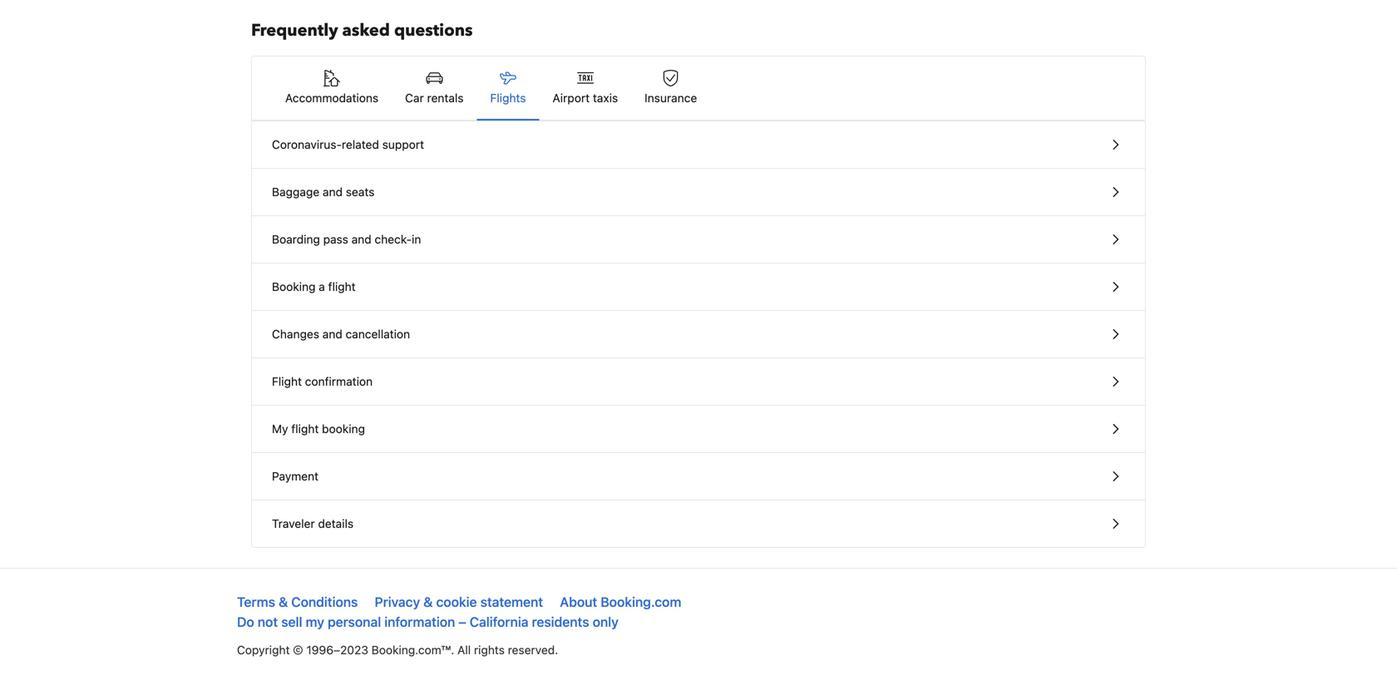 Task type: locate. For each thing, give the bounding box(es) containing it.
0 vertical spatial and
[[323, 185, 343, 199]]

privacy & cookie statement
[[375, 594, 543, 610]]

booking a flight
[[272, 280, 356, 294]]

my flight booking
[[272, 422, 365, 436]]

and inside baggage and seats button
[[323, 185, 343, 199]]

changes and cancellation
[[272, 327, 410, 341]]

pass
[[323, 232, 348, 246]]

and left seats
[[323, 185, 343, 199]]

traveler details
[[272, 517, 354, 531]]

changes
[[272, 327, 319, 341]]

1 & from the left
[[279, 594, 288, 610]]

0 horizontal spatial &
[[279, 594, 288, 610]]

tab list
[[252, 57, 1145, 121]]

terms
[[237, 594, 275, 610]]

booking.com
[[601, 594, 682, 610]]

flight confirmation button
[[252, 358, 1145, 406]]

coronavirus-related support button
[[252, 121, 1145, 169]]

and
[[323, 185, 343, 199], [352, 232, 372, 246], [323, 327, 343, 341]]

car
[[405, 91, 424, 105]]

about booking.com link
[[560, 594, 682, 610]]

car rentals button
[[392, 57, 477, 120]]

baggage and seats
[[272, 185, 375, 199]]

california
[[470, 614, 529, 630]]

1996–2023
[[306, 643, 368, 657]]

coronavirus-
[[272, 138, 342, 151]]

1 vertical spatial and
[[352, 232, 372, 246]]

conditions
[[291, 594, 358, 610]]

my flight booking button
[[252, 406, 1145, 453]]

flight
[[328, 280, 356, 294], [291, 422, 319, 436]]

payment button
[[252, 453, 1145, 501]]

flight inside button
[[328, 280, 356, 294]]

my
[[306, 614, 324, 630]]

copyright © 1996–2023 booking.com™. all rights reserved.
[[237, 643, 558, 657]]

terms & conditions
[[237, 594, 358, 610]]

–
[[459, 614, 466, 630]]

0 horizontal spatial flight
[[291, 422, 319, 436]]

cookie
[[436, 594, 477, 610]]

only
[[593, 614, 619, 630]]

sell
[[281, 614, 302, 630]]

information
[[384, 614, 455, 630]]

boarding
[[272, 232, 320, 246]]

and right the changes
[[323, 327, 343, 341]]

& up "do not sell my personal information – california residents only" link
[[424, 594, 433, 610]]

accommodations button
[[272, 57, 392, 120]]

1 horizontal spatial &
[[424, 594, 433, 610]]

and right the pass
[[352, 232, 372, 246]]

all
[[458, 643, 471, 657]]

confirmation
[[305, 375, 373, 388]]

support
[[382, 138, 424, 151]]

airport taxis button
[[539, 57, 631, 120]]

& up sell on the bottom
[[279, 594, 288, 610]]

1 horizontal spatial flight
[[328, 280, 356, 294]]

1 vertical spatial flight
[[291, 422, 319, 436]]

0 vertical spatial flight
[[328, 280, 356, 294]]

related
[[342, 138, 379, 151]]

&
[[279, 594, 288, 610], [424, 594, 433, 610]]

2 vertical spatial and
[[323, 327, 343, 341]]

and inside changes and cancellation button
[[323, 327, 343, 341]]

flight right a
[[328, 280, 356, 294]]

& for terms
[[279, 594, 288, 610]]

about
[[560, 594, 597, 610]]

2 & from the left
[[424, 594, 433, 610]]

flights button
[[477, 57, 539, 120]]

my
[[272, 422, 288, 436]]

flight right 'my'
[[291, 422, 319, 436]]

airport taxis
[[553, 91, 618, 105]]



Task type: vqa. For each thing, say whether or not it's contained in the screenshot.
the & for Privacy
yes



Task type: describe. For each thing, give the bounding box(es) containing it.
privacy & cookie statement link
[[375, 594, 543, 610]]

coronavirus-related support
[[272, 138, 424, 151]]

rights
[[474, 643, 505, 657]]

©
[[293, 643, 303, 657]]

boarding pass and check-in button
[[252, 216, 1145, 264]]

tab list containing accommodations
[[252, 57, 1145, 121]]

changes and cancellation button
[[252, 311, 1145, 358]]

flights
[[490, 91, 526, 105]]

accommodations
[[285, 91, 379, 105]]

check-
[[375, 232, 412, 246]]

baggage
[[272, 185, 320, 199]]

details
[[318, 517, 354, 531]]

insurance button
[[631, 57, 711, 120]]

rentals
[[427, 91, 464, 105]]

residents
[[532, 614, 589, 630]]

traveler
[[272, 517, 315, 531]]

flight confirmation
[[272, 375, 373, 388]]

copyright
[[237, 643, 290, 657]]

booking.com™.
[[372, 643, 454, 657]]

taxis
[[593, 91, 618, 105]]

payment
[[272, 470, 319, 483]]

frequently
[[251, 19, 338, 42]]

and for cancellation
[[323, 327, 343, 341]]

privacy
[[375, 594, 420, 610]]

seats
[[346, 185, 375, 199]]

frequently asked questions
[[251, 19, 473, 42]]

do not sell my personal information – california residents only link
[[237, 614, 619, 630]]

terms & conditions link
[[237, 594, 358, 610]]

car rentals
[[405, 91, 464, 105]]

booking
[[322, 422, 365, 436]]

and inside boarding pass and check-in button
[[352, 232, 372, 246]]

and for seats
[[323, 185, 343, 199]]

do
[[237, 614, 254, 630]]

boarding pass and check-in
[[272, 232, 421, 246]]

traveler details button
[[252, 501, 1145, 547]]

about booking.com do not sell my personal information – california residents only
[[237, 594, 682, 630]]

insurance
[[645, 91, 697, 105]]

flight inside button
[[291, 422, 319, 436]]

a
[[319, 280, 325, 294]]

flight
[[272, 375, 302, 388]]

personal
[[328, 614, 381, 630]]

cancellation
[[346, 327, 410, 341]]

airport
[[553, 91, 590, 105]]

questions
[[394, 19, 473, 42]]

statement
[[480, 594, 543, 610]]

asked
[[342, 19, 390, 42]]

in
[[412, 232, 421, 246]]

booking
[[272, 280, 316, 294]]

& for privacy
[[424, 594, 433, 610]]

reserved.
[[508, 643, 558, 657]]

booking a flight button
[[252, 264, 1145, 311]]

not
[[258, 614, 278, 630]]

baggage and seats button
[[252, 169, 1145, 216]]



